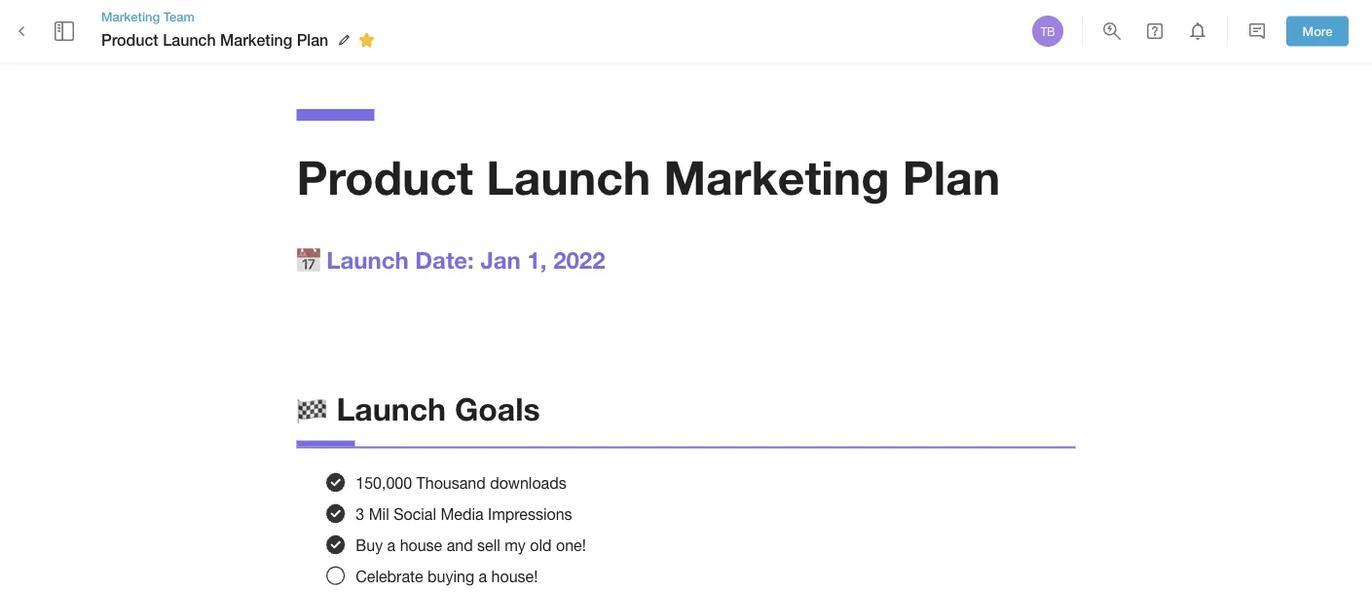 Task type: locate. For each thing, give the bounding box(es) containing it.
goals
[[455, 390, 540, 427]]

1 vertical spatial product
[[297, 149, 473, 205]]

0 horizontal spatial plan
[[297, 31, 329, 49]]

150,000 thousand downloads
[[356, 474, 567, 492]]

0 horizontal spatial a
[[387, 536, 396, 554]]

0 vertical spatial product
[[101, 31, 158, 49]]

launch up 2022
[[486, 149, 651, 205]]

1 horizontal spatial marketing
[[220, 31, 292, 49]]

a right the buy
[[387, 536, 396, 554]]

0 horizontal spatial marketing
[[101, 9, 160, 24]]

plan
[[297, 31, 329, 49], [903, 149, 1001, 205]]

old
[[530, 536, 552, 554]]

a
[[387, 536, 396, 554], [479, 567, 487, 585]]

thousand
[[417, 474, 486, 492]]

a down sell
[[479, 567, 487, 585]]

social
[[394, 505, 436, 523]]

one!
[[556, 536, 586, 554]]

🏁
[[297, 390, 328, 427]]

product
[[101, 31, 158, 49], [297, 149, 473, 205]]

1 horizontal spatial plan
[[903, 149, 1001, 205]]

0 horizontal spatial product
[[101, 31, 158, 49]]

3 mil social media impressions
[[356, 505, 572, 523]]

mil
[[369, 505, 389, 523]]

📅 launch date: jan 1, 2022
[[297, 245, 605, 273]]

1,
[[527, 245, 547, 273]]

3
[[356, 505, 365, 523]]

date:
[[415, 245, 474, 273]]

2 horizontal spatial marketing
[[664, 149, 890, 205]]

more
[[1303, 24, 1333, 39]]

sell
[[477, 536, 501, 554]]

0 vertical spatial product launch marketing plan
[[101, 31, 329, 49]]

and
[[447, 536, 473, 554]]

tb button
[[1030, 13, 1067, 50]]

launch
[[163, 31, 216, 49], [486, 149, 651, 205], [327, 245, 409, 273], [336, 390, 446, 427]]

launch down team
[[163, 31, 216, 49]]

product launch marketing plan
[[101, 31, 329, 49], [297, 149, 1001, 205]]

1 vertical spatial a
[[479, 567, 487, 585]]

marketing
[[101, 9, 160, 24], [220, 31, 292, 49], [664, 149, 890, 205]]

1 vertical spatial plan
[[903, 149, 1001, 205]]



Task type: describe. For each thing, give the bounding box(es) containing it.
team
[[163, 9, 195, 24]]

buying
[[428, 567, 475, 585]]

📅
[[297, 245, 320, 273]]

🏁 launch goals
[[297, 390, 540, 427]]

0 vertical spatial a
[[387, 536, 396, 554]]

150,000
[[356, 474, 412, 492]]

marketing team
[[101, 9, 195, 24]]

1 horizontal spatial a
[[479, 567, 487, 585]]

1 vertical spatial product launch marketing plan
[[297, 149, 1001, 205]]

celebrate buying a house!
[[356, 567, 538, 585]]

my
[[505, 536, 526, 554]]

impressions
[[488, 505, 572, 523]]

house!
[[492, 567, 538, 585]]

jan
[[481, 245, 521, 273]]

0 vertical spatial plan
[[297, 31, 329, 49]]

more button
[[1287, 16, 1349, 46]]

house
[[400, 536, 442, 554]]

2 vertical spatial marketing
[[664, 149, 890, 205]]

launch right 📅
[[327, 245, 409, 273]]

launch up 150,000
[[336, 390, 446, 427]]

buy
[[356, 536, 383, 554]]

media
[[441, 505, 484, 523]]

tb
[[1041, 24, 1056, 38]]

marketing team link
[[101, 8, 381, 25]]

2022
[[553, 245, 605, 273]]

1 horizontal spatial product
[[297, 149, 473, 205]]

celebrate
[[356, 567, 423, 585]]

1 vertical spatial marketing
[[220, 31, 292, 49]]

downloads
[[490, 474, 567, 492]]

buy a house and sell my old one!
[[356, 536, 586, 554]]

remove favorite image
[[355, 28, 378, 52]]

0 vertical spatial marketing
[[101, 9, 160, 24]]



Task type: vqa. For each thing, say whether or not it's contained in the screenshot.
More
yes



